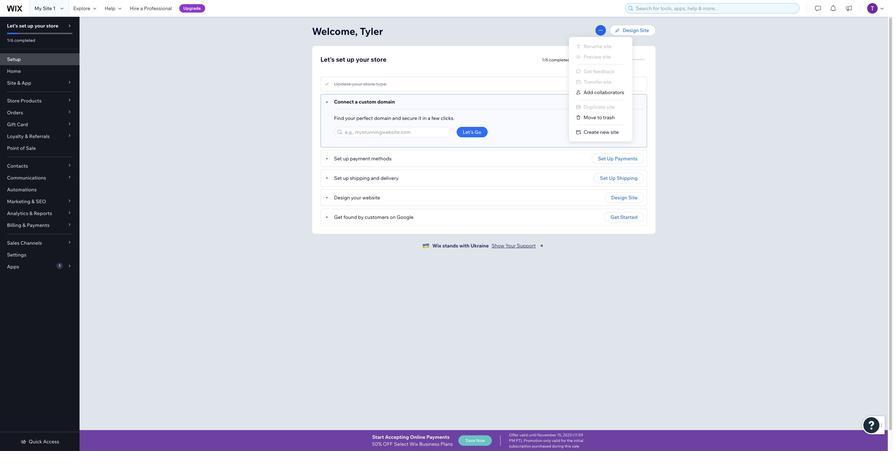 Task type: vqa. For each thing, say whether or not it's contained in the screenshot.
leftmost 'in'
no



Task type: describe. For each thing, give the bounding box(es) containing it.
start
[[372, 434, 384, 441]]

billing
[[7, 222, 21, 228]]

marketing & seo button
[[0, 196, 80, 208]]

& for billing
[[22, 222, 26, 228]]

set up shipping and delivery
[[334, 175, 399, 181]]

store inside sidebar element
[[46, 23, 58, 29]]

1 vertical spatial valid
[[552, 439, 560, 443]]

set inside sidebar element
[[19, 23, 26, 29]]

customers
[[365, 214, 389, 220]]

my site 1
[[35, 5, 55, 12]]

let's go
[[463, 129, 481, 135]]

update
[[334, 81, 351, 87]]

quick access
[[29, 439, 59, 445]]

up left 'payment'
[[343, 156, 349, 162]]

with
[[459, 243, 469, 249]]

it
[[418, 115, 421, 121]]

google
[[397, 214, 414, 220]]

loyalty & referrals button
[[0, 130, 80, 142]]

your inside sidebar element
[[35, 23, 45, 29]]

connect a custom domain
[[334, 99, 395, 105]]

access
[[43, 439, 59, 445]]

design site inside button
[[611, 195, 638, 201]]

billing & payments
[[7, 222, 50, 228]]

point of sale link
[[0, 142, 80, 154]]

sales
[[7, 240, 19, 246]]

design your website
[[334, 195, 380, 201]]

completed inside sidebar element
[[14, 38, 35, 43]]

1/6 completed inside sidebar element
[[7, 38, 35, 43]]

hire a professional
[[130, 5, 172, 12]]

home link
[[0, 65, 80, 77]]

stands
[[442, 243, 458, 249]]

1 horizontal spatial set
[[336, 55, 345, 63]]

store products
[[7, 98, 42, 104]]

now
[[476, 438, 485, 443]]

payments inside start accepting online payments 50% off select wix business plans
[[426, 434, 450, 441]]

payments for set up payments
[[615, 156, 638, 162]]

until
[[529, 433, 537, 438]]

promotion
[[524, 439, 543, 443]]

menu containing rename site
[[569, 41, 632, 137]]

custom
[[359, 99, 376, 105]]

sale
[[26, 145, 36, 151]]

e.g., mystunningwebsite.com field
[[343, 127, 448, 137]]

move to trash
[[584, 114, 615, 121]]

get feedback
[[584, 68, 614, 75]]

site for preview site
[[603, 54, 611, 60]]

2023
[[563, 433, 572, 438]]

help button
[[100, 0, 125, 17]]

& for site
[[17, 80, 20, 86]]

store products button
[[0, 95, 80, 107]]

point of sale
[[7, 145, 36, 151]]

design site link
[[610, 25, 655, 36]]

up up update
[[347, 55, 354, 63]]

(11:59
[[573, 433, 583, 438]]

let's inside sidebar element
[[7, 23, 18, 29]]

point
[[7, 145, 19, 151]]

automations link
[[0, 184, 80, 196]]

save now button
[[458, 436, 492, 446]]

a for professional
[[140, 5, 143, 12]]

gift
[[7, 121, 16, 128]]

add collaborators button
[[569, 87, 632, 98]]

1 inside sidebar element
[[59, 264, 60, 268]]

tyler
[[360, 25, 383, 37]]

explore
[[73, 5, 90, 12]]

duplicate
[[584, 104, 605, 110]]

sales channels button
[[0, 237, 80, 249]]

wix stands with ukraine show your support
[[432, 243, 536, 249]]

site for transfer site
[[603, 79, 611, 85]]

Search for tools, apps, help & more... field
[[634, 3, 797, 13]]

a for custom
[[355, 99, 358, 105]]

loyalty
[[7, 133, 24, 140]]

move
[[584, 114, 596, 121]]

let's go button
[[456, 127, 488, 137]]

marketing & seo
[[7, 198, 46, 205]]

go
[[475, 129, 481, 135]]

contacts
[[7, 163, 28, 169]]

find your perfect domain and secure it in a few clicks.
[[334, 115, 455, 121]]

& for loyalty
[[25, 133, 28, 140]]

business
[[419, 441, 439, 448]]

site & app button
[[0, 77, 80, 89]]

loyalty & referrals
[[7, 133, 50, 140]]

few
[[431, 115, 440, 121]]

get feedback button
[[569, 66, 632, 77]]

help
[[105, 5, 115, 12]]

up for payments
[[607, 156, 614, 162]]

let's set up your store inside sidebar element
[[7, 23, 58, 29]]

rename site button
[[569, 41, 632, 52]]

only
[[543, 439, 551, 443]]

transfer
[[584, 79, 602, 85]]

clicks.
[[441, 115, 455, 121]]

design up rename site button
[[623, 27, 639, 33]]

store
[[7, 98, 20, 104]]

get started button
[[604, 212, 644, 223]]

preview site
[[584, 54, 611, 60]]

upgrade button
[[179, 4, 205, 13]]

create new site button
[[569, 127, 632, 137]]

0 vertical spatial design site
[[623, 27, 649, 33]]

your up update your store type on the left of page
[[356, 55, 369, 63]]

& for marketing
[[32, 198, 35, 205]]

the
[[567, 439, 573, 443]]

settings link
[[0, 249, 80, 261]]

set up payments button
[[592, 153, 644, 164]]

select
[[394, 441, 409, 448]]

& for analytics
[[29, 210, 33, 217]]

payment
[[350, 156, 370, 162]]

site for duplicate site
[[607, 104, 615, 110]]

up for shipping
[[609, 175, 616, 181]]

1 horizontal spatial let's
[[320, 55, 335, 63]]

2 vertical spatial a
[[428, 115, 430, 121]]

this
[[565, 444, 571, 449]]



Task type: locate. For each thing, give the bounding box(es) containing it.
0 horizontal spatial get
[[334, 214, 342, 220]]

preview site button
[[569, 52, 632, 62]]

card
[[17, 121, 28, 128]]

15,
[[557, 433, 562, 438]]

plans
[[441, 441, 453, 448]]

set up setup
[[19, 23, 26, 29]]

and left delivery
[[371, 175, 379, 181]]

0 vertical spatial 1
[[53, 5, 55, 12]]

menu
[[569, 41, 632, 137]]

rename
[[584, 43, 602, 50]]

1 vertical spatial let's set up your store
[[320, 55, 387, 63]]

let's inside let's go button
[[463, 129, 474, 135]]

0 vertical spatial 1/6 completed
[[7, 38, 35, 43]]

1 horizontal spatial and
[[392, 115, 401, 121]]

set for set up shipping and delivery
[[334, 175, 342, 181]]

shipping
[[617, 175, 638, 181]]

set up set up shipping on the right of the page
[[598, 156, 606, 162]]

products
[[21, 98, 42, 104]]

2 horizontal spatial let's
[[463, 129, 474, 135]]

quick
[[29, 439, 42, 445]]

analytics
[[7, 210, 28, 217]]

1 horizontal spatial 1
[[59, 264, 60, 268]]

new
[[600, 129, 609, 135]]

0 horizontal spatial 1
[[53, 5, 55, 12]]

design site button
[[605, 193, 644, 203]]

billing & payments button
[[0, 219, 80, 231]]

create
[[584, 129, 599, 135]]

0 vertical spatial wix
[[432, 243, 441, 249]]

your for find
[[345, 115, 355, 121]]

1 vertical spatial design site
[[611, 195, 638, 201]]

up left shipping
[[609, 175, 616, 181]]

let's set up your store up update your store type on the left of page
[[320, 55, 387, 63]]

1 down settings link
[[59, 264, 60, 268]]

domain for custom
[[377, 99, 395, 105]]

0 horizontal spatial 1/6
[[7, 38, 13, 43]]

& left reports
[[29, 210, 33, 217]]

store left type
[[363, 81, 375, 87]]

let's set up your store down my
[[7, 23, 58, 29]]

set up update
[[336, 55, 345, 63]]

1 vertical spatial set
[[336, 55, 345, 63]]

0 vertical spatial store
[[46, 23, 58, 29]]

get left found
[[334, 214, 342, 220]]

1 right my
[[53, 5, 55, 12]]

1 vertical spatial 1/6 completed
[[542, 57, 570, 62]]

valid up pt). on the bottom of the page
[[519, 433, 528, 438]]

my
[[35, 5, 42, 12]]

set left 'shipping'
[[334, 175, 342, 181]]

set inside button
[[600, 175, 608, 181]]

website
[[362, 195, 380, 201]]

upgrade
[[183, 6, 201, 11]]

0 vertical spatial and
[[392, 115, 401, 121]]

set for set up payments
[[598, 156, 606, 162]]

automations
[[7, 187, 37, 193]]

get for get started
[[611, 214, 619, 220]]

1 horizontal spatial 1/6
[[542, 57, 548, 62]]

get inside 'get started' button
[[611, 214, 619, 220]]

design site
[[623, 27, 649, 33], [611, 195, 638, 201]]

off
[[383, 441, 393, 448]]

wix left stands at the bottom of page
[[432, 243, 441, 249]]

set up shipping button
[[594, 173, 644, 183]]

2 vertical spatial payments
[[426, 434, 450, 441]]

let's left go
[[463, 129, 474, 135]]

show your support button
[[492, 243, 536, 249]]

get for get found by customers on google
[[334, 214, 342, 220]]

set
[[334, 156, 342, 162], [598, 156, 606, 162], [334, 175, 342, 181], [600, 175, 608, 181]]

0 vertical spatial domain
[[377, 99, 395, 105]]

your down my
[[35, 23, 45, 29]]

1 horizontal spatial get
[[584, 68, 592, 75]]

1
[[53, 5, 55, 12], [59, 264, 60, 268]]

0 horizontal spatial valid
[[519, 433, 528, 438]]

app
[[22, 80, 31, 86]]

set left shipping
[[600, 175, 608, 181]]

your right find
[[345, 115, 355, 121]]

1 vertical spatial completed
[[549, 57, 570, 62]]

start accepting online payments 50% off select wix business plans
[[372, 434, 453, 448]]

up left 'shipping'
[[343, 175, 349, 181]]

0 vertical spatial up
[[607, 156, 614, 162]]

2 vertical spatial let's
[[463, 129, 474, 135]]

1 vertical spatial let's
[[320, 55, 335, 63]]

offer
[[509, 433, 519, 438]]

wix
[[432, 243, 441, 249], [410, 441, 418, 448]]

set up payment methods
[[334, 156, 392, 162]]

0 vertical spatial a
[[140, 5, 143, 12]]

0 vertical spatial payments
[[615, 156, 638, 162]]

0 vertical spatial 1/6
[[7, 38, 13, 43]]

seo
[[36, 198, 46, 205]]

& left seo
[[32, 198, 35, 205]]

of
[[20, 145, 25, 151]]

1 horizontal spatial wix
[[432, 243, 441, 249]]

a right in
[[428, 115, 430, 121]]

get left started
[[611, 214, 619, 220]]

0 vertical spatial set
[[19, 23, 26, 29]]

referrals
[[29, 133, 50, 140]]

let's
[[7, 23, 18, 29], [320, 55, 335, 63], [463, 129, 474, 135]]

domain up find your perfect domain and secure it in a few clicks.
[[377, 99, 395, 105]]

1 horizontal spatial let's set up your store
[[320, 55, 387, 63]]

let's set up your store
[[7, 23, 58, 29], [320, 55, 387, 63]]

design up found
[[334, 195, 350, 201]]

ukraine
[[471, 243, 489, 249]]

1 horizontal spatial 1/6 completed
[[542, 57, 570, 62]]

create new site
[[584, 129, 619, 135]]

1 vertical spatial wix
[[410, 441, 418, 448]]

apps
[[7, 264, 19, 270]]

1 horizontal spatial a
[[355, 99, 358, 105]]

0 vertical spatial completed
[[14, 38, 35, 43]]

add collaborators
[[584, 89, 624, 96]]

set for set up shipping
[[600, 175, 608, 181]]

set left 'payment'
[[334, 156, 342, 162]]

your right update
[[352, 81, 362, 87]]

domain right the perfect
[[374, 115, 391, 121]]

setup link
[[0, 53, 80, 65]]

your left website
[[351, 195, 361, 201]]

found
[[344, 214, 357, 220]]

0 horizontal spatial 1/6 completed
[[7, 38, 35, 43]]

design
[[623, 27, 639, 33], [334, 195, 350, 201], [611, 195, 627, 201]]

1 vertical spatial 1
[[59, 264, 60, 268]]

site down rename site button
[[603, 54, 611, 60]]

1 vertical spatial 1/6
[[542, 57, 548, 62]]

payments inside "popup button"
[[27, 222, 50, 228]]

site for rename site
[[603, 43, 612, 50]]

1 vertical spatial up
[[609, 175, 616, 181]]

communications button
[[0, 172, 80, 184]]

1/6
[[7, 38, 13, 43], [542, 57, 548, 62]]

wix down online
[[410, 441, 418, 448]]

move to trash button
[[569, 112, 632, 123]]

set inside button
[[598, 156, 606, 162]]

november
[[537, 433, 556, 438]]

site inside the design site button
[[628, 195, 638, 201]]

2 horizontal spatial get
[[611, 214, 619, 220]]

sidebar element
[[0, 17, 80, 451]]

orders
[[7, 110, 23, 116]]

0 horizontal spatial and
[[371, 175, 379, 181]]

& inside popup button
[[17, 80, 20, 86]]

save
[[465, 438, 475, 443]]

0 vertical spatial valid
[[519, 433, 528, 438]]

2 horizontal spatial payments
[[615, 156, 638, 162]]

and left secure
[[392, 115, 401, 121]]

secure
[[402, 115, 417, 121]]

get inside 'get feedback' button
[[584, 68, 592, 75]]

1 vertical spatial domain
[[374, 115, 391, 121]]

site right new
[[611, 129, 619, 135]]

sales channels
[[7, 240, 42, 246]]

transfer site
[[584, 79, 611, 85]]

pm
[[509, 439, 515, 443]]

support
[[517, 243, 536, 249]]

professional
[[144, 5, 172, 12]]

home
[[7, 68, 21, 74]]

& inside "popup button"
[[22, 222, 26, 228]]

wix inside start accepting online payments 50% off select wix business plans
[[410, 441, 418, 448]]

quick access button
[[20, 439, 59, 445]]

store up type
[[371, 55, 387, 63]]

1 vertical spatial and
[[371, 175, 379, 181]]

1 vertical spatial store
[[371, 55, 387, 63]]

payments up "business"
[[426, 434, 450, 441]]

design inside button
[[611, 195, 627, 201]]

2 vertical spatial store
[[363, 81, 375, 87]]

0 horizontal spatial a
[[140, 5, 143, 12]]

feedback
[[593, 68, 614, 75]]

your for design
[[351, 195, 361, 201]]

completed up setup
[[14, 38, 35, 43]]

payments inside button
[[615, 156, 638, 162]]

& inside dropdown button
[[25, 133, 28, 140]]

offer valid until november 15, 2023 (11:59 pm pt). promotion only valid for the initial subscription purchased during this sale.
[[509, 433, 583, 449]]

rename site
[[584, 43, 612, 50]]

save now
[[465, 438, 485, 443]]

get for get feedback
[[584, 68, 592, 75]]

0 horizontal spatial wix
[[410, 441, 418, 448]]

1 horizontal spatial payments
[[426, 434, 450, 441]]

site inside 'button'
[[603, 54, 611, 60]]

50%
[[372, 441, 382, 448]]

1 vertical spatial payments
[[27, 222, 50, 228]]

0 vertical spatial let's
[[7, 23, 18, 29]]

0 horizontal spatial let's
[[7, 23, 18, 29]]

up up set up shipping on the right of the page
[[607, 156, 614, 162]]

a left custom
[[355, 99, 358, 105]]

up inside set up shipping button
[[609, 175, 616, 181]]

welcome,
[[312, 25, 358, 37]]

get up transfer
[[584, 68, 592, 75]]

payments down analytics & reports dropdown button
[[27, 222, 50, 228]]

duplicate site
[[584, 104, 615, 110]]

site inside site & app popup button
[[7, 80, 16, 86]]

0 horizontal spatial set
[[19, 23, 26, 29]]

1 horizontal spatial valid
[[552, 439, 560, 443]]

collaborators
[[594, 89, 624, 96]]

store down my site 1
[[46, 23, 58, 29]]

up inside sidebar element
[[27, 23, 33, 29]]

1 horizontal spatial completed
[[549, 57, 570, 62]]

0 horizontal spatial let's set up your store
[[7, 23, 58, 29]]

let's up update
[[320, 55, 335, 63]]

1 vertical spatial a
[[355, 99, 358, 105]]

a right hire
[[140, 5, 143, 12]]

design down set up shipping on the right of the page
[[611, 195, 627, 201]]

payments for billing & payments
[[27, 222, 50, 228]]

online
[[410, 434, 425, 441]]

let's up setup
[[7, 23, 18, 29]]

site inside the design site link
[[640, 27, 649, 33]]

gift card button
[[0, 119, 80, 130]]

payments up shipping
[[615, 156, 638, 162]]

get started
[[611, 214, 638, 220]]

set for set up payment methods
[[334, 156, 342, 162]]

site up collaborators
[[603, 79, 611, 85]]

duplicate site button
[[569, 102, 632, 112]]

update your store type
[[334, 81, 386, 87]]

your for update
[[352, 81, 362, 87]]

domain for perfect
[[374, 115, 391, 121]]

completed left preview on the top right
[[549, 57, 570, 62]]

up up setup link
[[27, 23, 33, 29]]

site up trash
[[607, 104, 615, 110]]

site up preview site 'button'
[[603, 43, 612, 50]]

setup
[[7, 56, 21, 62]]

analytics & reports
[[7, 210, 52, 217]]

1/6 inside sidebar element
[[7, 38, 13, 43]]

& left the app
[[17, 80, 20, 86]]

transfer site button
[[569, 77, 632, 87]]

for
[[561, 439, 566, 443]]

on
[[390, 214, 396, 220]]

1/6 completed
[[7, 38, 35, 43], [542, 57, 570, 62]]

your
[[505, 243, 516, 249]]

0 horizontal spatial completed
[[14, 38, 35, 43]]

up inside set up payments button
[[607, 156, 614, 162]]

0 horizontal spatial payments
[[27, 222, 50, 228]]

& right loyalty
[[25, 133, 28, 140]]

valid up the during
[[552, 439, 560, 443]]

0 vertical spatial let's set up your store
[[7, 23, 58, 29]]

2 horizontal spatial a
[[428, 115, 430, 121]]

& right billing
[[22, 222, 26, 228]]

welcome, tyler
[[312, 25, 383, 37]]



